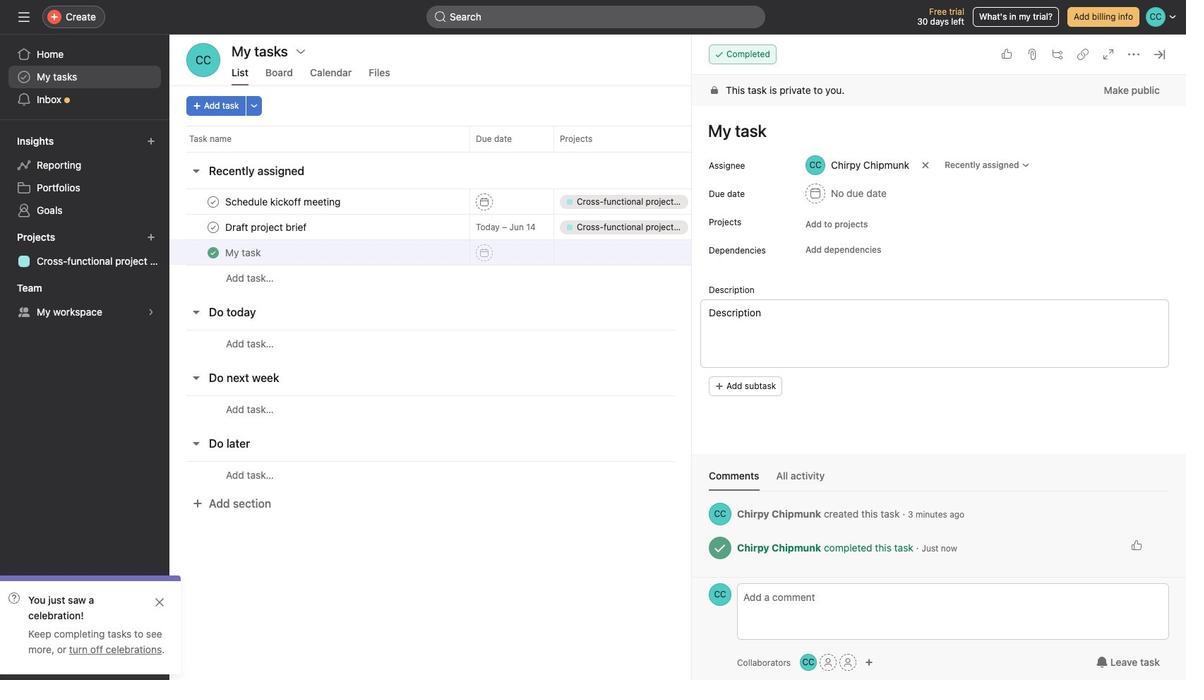 Task type: locate. For each thing, give the bounding box(es) containing it.
2 mark complete image from the top
[[205, 219, 222, 236]]

full screen image
[[1103, 49, 1115, 60]]

1 collapse task list for this group image from the top
[[191, 165, 202, 177]]

task name text field inside "my task" cell
[[223, 245, 265, 260]]

0 vertical spatial mark complete image
[[205, 193, 222, 210]]

tab list
[[709, 468, 1170, 492]]

0 horizontal spatial cc image
[[196, 43, 211, 77]]

add or remove collaborators image
[[865, 658, 874, 667]]

mark complete image
[[205, 193, 222, 210], [205, 219, 222, 236]]

Mark complete checkbox
[[205, 193, 222, 210], [205, 219, 222, 236]]

2 vertical spatial cc image
[[803, 654, 815, 671]]

1 mark complete checkbox from the top
[[205, 193, 222, 210]]

2 collapse task list for this group image from the top
[[191, 438, 202, 449]]

mark complete checkbox for draft project brief cell
[[205, 219, 222, 236]]

show options image
[[295, 46, 306, 57]]

2 task name text field from the top
[[223, 245, 265, 260]]

isinverse image
[[435, 11, 446, 23]]

1 task name text field from the top
[[223, 220, 311, 234]]

0 vertical spatial mark complete checkbox
[[205, 193, 222, 210]]

mark complete checkbox for schedule kickoff meeting cell on the top of page
[[205, 193, 222, 210]]

cc image
[[714, 503, 727, 526]]

copy task link image
[[1078, 49, 1089, 60]]

1 vertical spatial collapse task list for this group image
[[191, 438, 202, 449]]

list box
[[427, 6, 766, 28]]

0 vertical spatial task name text field
[[223, 220, 311, 234]]

task name text field inside draft project brief cell
[[223, 220, 311, 234]]

close details image
[[1154, 49, 1166, 60]]

1 vertical spatial collapse task list for this group image
[[191, 307, 202, 318]]

1 vertical spatial mark complete image
[[205, 219, 222, 236]]

0 likes. click to like this task image
[[1002, 49, 1013, 60]]

insights element
[[0, 129, 170, 225]]

cc image
[[196, 43, 211, 77], [714, 583, 727, 606], [803, 654, 815, 671]]

mark complete image for draft project brief cell
[[205, 219, 222, 236]]

task name text field right the completed option
[[223, 245, 265, 260]]

mark complete checkbox inside schedule kickoff meeting cell
[[205, 193, 222, 210]]

0 vertical spatial collapse task list for this group image
[[191, 165, 202, 177]]

2 mark complete checkbox from the top
[[205, 219, 222, 236]]

mark complete image inside draft project brief cell
[[205, 219, 222, 236]]

1 mark complete image from the top
[[205, 193, 222, 210]]

header recently assigned tree grid
[[170, 189, 1041, 291]]

2 horizontal spatial cc image
[[803, 654, 815, 671]]

Task name text field
[[223, 220, 311, 234], [223, 245, 265, 260]]

collapse task list for this group image
[[191, 372, 202, 384], [191, 438, 202, 449]]

1 vertical spatial mark complete checkbox
[[205, 219, 222, 236]]

1 horizontal spatial cc image
[[714, 583, 727, 606]]

main content
[[692, 75, 1187, 577]]

row
[[170, 126, 1041, 152], [186, 151, 1024, 153], [170, 189, 1041, 215], [170, 214, 1041, 240], [170, 239, 1041, 266], [170, 265, 1041, 291], [170, 330, 1041, 357], [170, 396, 1041, 422], [170, 461, 1041, 488]]

collapse task list for this group image
[[191, 165, 202, 177], [191, 307, 202, 318]]

0 vertical spatial collapse task list for this group image
[[191, 372, 202, 384]]

task name text field down task name text field
[[223, 220, 311, 234]]

mark complete image inside schedule kickoff meeting cell
[[205, 193, 222, 210]]

attachments: add a file to this task, my task image
[[1027, 49, 1038, 60]]

remove assignee image
[[922, 161, 930, 170]]

new insights image
[[147, 137, 155, 146]]

mark complete image for schedule kickoff meeting cell on the top of page
[[205, 193, 222, 210]]

task name text field for the mark complete option within draft project brief cell
[[223, 220, 311, 234]]

0 vertical spatial cc image
[[196, 43, 211, 77]]

see details, my workspace image
[[147, 308, 155, 316]]

mark complete checkbox inside draft project brief cell
[[205, 219, 222, 236]]

1 vertical spatial task name text field
[[223, 245, 265, 260]]

more actions image
[[250, 102, 258, 110]]

1 collapse task list for this group image from the top
[[191, 372, 202, 384]]



Task type: describe. For each thing, give the bounding box(es) containing it.
projects element
[[0, 225, 170, 275]]

add subtask image
[[1053, 49, 1064, 60]]

task name text field for the completed option
[[223, 245, 265, 260]]

schedule kickoff meeting cell
[[170, 189, 470, 215]]

completed image
[[205, 244, 222, 261]]

teams element
[[0, 275, 170, 326]]

tab list inside my task dialog
[[709, 468, 1170, 492]]

0 likes. click to like this task comment image
[[1132, 540, 1143, 551]]

my task cell
[[170, 239, 470, 266]]

Completed checkbox
[[205, 244, 222, 261]]

2 collapse task list for this group image from the top
[[191, 307, 202, 318]]

new project or portfolio image
[[147, 233, 155, 242]]

draft project brief cell
[[170, 214, 470, 240]]

Task name text field
[[223, 195, 345, 209]]

my task dialog
[[692, 35, 1187, 680]]

global element
[[0, 35, 170, 119]]

more actions for this task image
[[1129, 49, 1140, 60]]

Task Name text field
[[699, 114, 1170, 147]]

close image
[[154, 597, 165, 608]]

1 vertical spatial cc image
[[714, 583, 727, 606]]

hide sidebar image
[[18, 11, 30, 23]]



Task type: vqa. For each thing, say whether or not it's contained in the screenshot.
Ja BUTTON to the top
no



